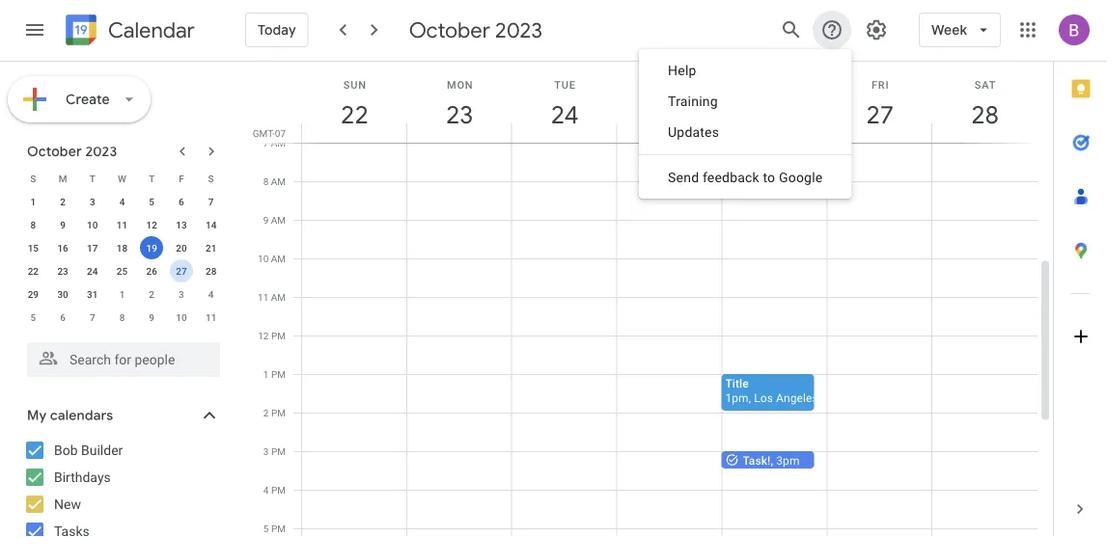 Task type: describe. For each thing, give the bounding box(es) containing it.
1 horizontal spatial 5
[[149, 196, 155, 208]]

15 element
[[22, 237, 45, 260]]

11 for 11 am
[[258, 292, 269, 303]]

28 element
[[200, 260, 223, 283]]

8 for "november 8" element on the bottom of page
[[119, 312, 125, 324]]

0 vertical spatial 3
[[90, 196, 95, 208]]

22 element
[[22, 260, 45, 283]]

october 2023 grid
[[18, 167, 226, 329]]

24 inside the "october 2023" grid
[[87, 266, 98, 277]]

updates
[[668, 124, 720, 140]]

los
[[755, 392, 774, 405]]

10 for november 10 'element'
[[176, 312, 187, 324]]

row containing 1
[[18, 190, 226, 213]]

3 for november 3 element
[[179, 289, 184, 300]]

row group containing 1
[[18, 190, 226, 329]]

4 for 4 pm
[[264, 485, 269, 496]]

23 inside "mon 23"
[[445, 99, 473, 131]]

w
[[118, 173, 126, 184]]

11 element
[[111, 213, 134, 237]]

gmt-07
[[253, 127, 286, 139]]

send
[[668, 170, 699, 185]]

angeles
[[777, 392, 819, 405]]

am for 10 am
[[271, 253, 286, 265]]

8 am
[[263, 176, 286, 187]]

calendars
[[50, 408, 113, 425]]

27 element
[[170, 260, 193, 283]]

22 inside row
[[28, 266, 39, 277]]

27 inside column header
[[865, 99, 893, 131]]

pm for 5 pm
[[271, 523, 286, 535]]

f
[[179, 173, 184, 184]]

november 6 element
[[51, 306, 74, 329]]

google
[[779, 170, 823, 185]]

calendar
[[108, 17, 195, 44]]

0 horizontal spatial 9
[[60, 219, 66, 231]]

4 pm
[[264, 485, 286, 496]]

13
[[176, 219, 187, 231]]

13 element
[[170, 213, 193, 237]]

task!
[[743, 454, 771, 468]]

today button
[[245, 7, 309, 53]]

pm for 12 pm
[[271, 330, 286, 342]]

17
[[87, 242, 98, 254]]

task! , 3pm
[[743, 454, 800, 468]]

29
[[28, 289, 39, 300]]

november 1 element
[[111, 283, 134, 306]]

8 for 8 am
[[263, 176, 269, 187]]

2 for 2 pm
[[264, 408, 269, 419]]

9 for november 9 element
[[149, 312, 155, 324]]

2 for 'november 2' element
[[149, 289, 155, 300]]

menu containing help
[[639, 49, 852, 199]]

grid containing 22
[[247, 62, 1054, 538]]

7 for 7 am
[[263, 137, 269, 149]]

23 column header
[[406, 62, 513, 143]]

7 for the november 7 element
[[90, 312, 95, 324]]

5 for the november 5 element
[[30, 312, 36, 324]]

gmt-
[[253, 127, 275, 139]]

1 vertical spatial 6
[[60, 312, 66, 324]]

18
[[117, 242, 128, 254]]

row containing 5
[[18, 306, 226, 329]]

title 1pm , los angeles
[[726, 377, 819, 405]]

sun 22
[[340, 79, 367, 131]]

3 pm
[[264, 446, 286, 458]]

7 am
[[263, 137, 286, 149]]

row containing 29
[[18, 283, 226, 306]]

28 link
[[963, 93, 1008, 137]]

1 pm
[[264, 369, 286, 381]]

28 inside column header
[[971, 99, 998, 131]]

0 horizontal spatial 1
[[30, 196, 36, 208]]

14 element
[[200, 213, 223, 237]]

5 for 5 pm
[[264, 523, 269, 535]]

29 element
[[22, 283, 45, 306]]

pm for 4 pm
[[271, 485, 286, 496]]

am for 7 am
[[271, 137, 286, 149]]

tue
[[555, 79, 576, 91]]

15
[[28, 242, 39, 254]]

november 11 element
[[200, 306, 223, 329]]

november 10 element
[[170, 306, 193, 329]]

17 element
[[81, 237, 104, 260]]

support image
[[821, 18, 844, 42]]

1pm
[[726, 392, 749, 405]]

mon
[[447, 79, 474, 91]]

22 column header
[[301, 62, 407, 143]]

1 t from the left
[[90, 173, 95, 184]]

builder
[[81, 443, 123, 459]]

0 horizontal spatial 4
[[119, 196, 125, 208]]

row containing 15
[[18, 237, 226, 260]]

mon 23
[[445, 79, 474, 131]]

28 inside row
[[206, 266, 217, 277]]

07
[[275, 127, 286, 139]]

today
[[258, 21, 296, 39]]

november 3 element
[[170, 283, 193, 306]]

birthdays
[[54, 470, 111, 486]]

19
[[146, 242, 157, 254]]

23 inside '23' element
[[57, 266, 68, 277]]

1 vertical spatial october
[[27, 143, 82, 160]]

27 link
[[858, 93, 903, 137]]

2 s from the left
[[208, 173, 214, 184]]

sat 28
[[971, 79, 998, 131]]

row containing 22
[[18, 260, 226, 283]]

feedback
[[703, 170, 760, 185]]

0 vertical spatial october 2023
[[409, 16, 543, 43]]

10 am
[[258, 253, 286, 265]]

25 element
[[111, 260, 134, 283]]

0 horizontal spatial october 2023
[[27, 143, 117, 160]]

Search for people text field
[[39, 343, 209, 378]]



Task type: vqa. For each thing, say whether or not it's contained in the screenshot.


Task type: locate. For each thing, give the bounding box(es) containing it.
1 vertical spatial 2023
[[85, 143, 117, 160]]

1
[[30, 196, 36, 208], [119, 289, 125, 300], [264, 369, 269, 381]]

3
[[90, 196, 95, 208], [179, 289, 184, 300], [264, 446, 269, 458]]

1 horizontal spatial 28
[[971, 99, 998, 131]]

2023 up 24 column header
[[496, 16, 543, 43]]

pm up 1 pm
[[271, 330, 286, 342]]

2 horizontal spatial 5
[[264, 523, 269, 535]]

s left m
[[30, 173, 36, 184]]

1 horizontal spatial ,
[[771, 454, 774, 468]]

my
[[27, 408, 47, 425]]

1 vertical spatial 5
[[30, 312, 36, 324]]

november 5 element
[[22, 306, 45, 329]]

, left los
[[749, 392, 752, 405]]

pm up 2 pm
[[271, 369, 286, 381]]

0 horizontal spatial t
[[90, 173, 95, 184]]

s right f
[[208, 173, 214, 184]]

help menu item
[[639, 55, 852, 86]]

5
[[149, 196, 155, 208], [30, 312, 36, 324], [264, 523, 269, 535]]

0 vertical spatial 23
[[445, 99, 473, 131]]

0 vertical spatial 27
[[865, 99, 893, 131]]

create
[[66, 91, 110, 108]]

0 vertical spatial 12
[[146, 219, 157, 231]]

11 for 11 element
[[117, 219, 128, 231]]

tab list
[[1055, 62, 1108, 483]]

0 vertical spatial 24
[[550, 99, 578, 131]]

1 horizontal spatial 2
[[149, 289, 155, 300]]

5 down 29 element
[[30, 312, 36, 324]]

am for 9 am
[[271, 214, 286, 226]]

0 horizontal spatial 8
[[30, 219, 36, 231]]

8
[[263, 176, 269, 187], [30, 219, 36, 231], [119, 312, 125, 324]]

None search field
[[0, 335, 240, 378]]

3 row from the top
[[18, 213, 226, 237]]

1 vertical spatial 23
[[57, 266, 68, 277]]

23 link
[[438, 93, 482, 137]]

am up 12 pm
[[271, 292, 286, 303]]

0 horizontal spatial 27
[[176, 266, 187, 277]]

1 vertical spatial 10
[[258, 253, 269, 265]]

5 down "4 pm" at the bottom left
[[264, 523, 269, 535]]

pm down 1 pm
[[271, 408, 286, 419]]

2 vertical spatial 3
[[264, 446, 269, 458]]

6 row from the top
[[18, 283, 226, 306]]

11 inside november 11 element
[[206, 312, 217, 324]]

1 vertical spatial 27
[[176, 266, 187, 277]]

27 inside 'cell'
[[176, 266, 187, 277]]

30
[[57, 289, 68, 300]]

bob
[[54, 443, 78, 459]]

7 down "31" element on the bottom of the page
[[90, 312, 95, 324]]

2 horizontal spatial 2
[[264, 408, 269, 419]]

2 pm
[[264, 408, 286, 419]]

9 inside grid
[[263, 214, 269, 226]]

grid
[[247, 62, 1054, 538]]

12
[[146, 219, 157, 231], [258, 330, 269, 342]]

1 row from the top
[[18, 167, 226, 190]]

0 horizontal spatial 11
[[117, 219, 128, 231]]

1 horizontal spatial 4
[[208, 289, 214, 300]]

18 element
[[111, 237, 134, 260]]

6
[[179, 196, 184, 208], [60, 312, 66, 324]]

24 link
[[543, 93, 587, 137]]

1 horizontal spatial 9
[[149, 312, 155, 324]]

19, today element
[[140, 237, 163, 260]]

2 up november 9 element
[[149, 289, 155, 300]]

2 vertical spatial 4
[[264, 485, 269, 496]]

1 for november 1 element
[[119, 289, 125, 300]]

8 down november 1 element
[[119, 312, 125, 324]]

24 element
[[81, 260, 104, 283]]

column header up send
[[617, 62, 723, 143]]

training menu item
[[639, 86, 852, 117]]

27 column header
[[827, 62, 933, 143]]

0 horizontal spatial october
[[27, 143, 82, 160]]

my calendars
[[27, 408, 113, 425]]

4 inside 'element'
[[208, 289, 214, 300]]

0 horizontal spatial 23
[[57, 266, 68, 277]]

0 horizontal spatial 10
[[87, 219, 98, 231]]

12 up 19
[[146, 219, 157, 231]]

1 vertical spatial 3
[[179, 289, 184, 300]]

2 horizontal spatial 1
[[264, 369, 269, 381]]

4 am from the top
[[271, 253, 286, 265]]

10 up 11 am
[[258, 253, 269, 265]]

22 down sun
[[340, 99, 367, 131]]

4 up 5 pm in the bottom of the page
[[264, 485, 269, 496]]

2023
[[496, 16, 543, 43], [85, 143, 117, 160]]

tue 24
[[550, 79, 578, 131]]

am up 9 am
[[271, 176, 286, 187]]

7
[[263, 137, 269, 149], [208, 196, 214, 208], [90, 312, 95, 324]]

, left 3pm on the right of the page
[[771, 454, 774, 468]]

calendar element
[[62, 11, 195, 53]]

main drawer image
[[23, 18, 46, 42]]

10 element
[[81, 213, 104, 237]]

3pm
[[777, 454, 800, 468]]

1 horizontal spatial t
[[149, 173, 155, 184]]

0 horizontal spatial ,
[[749, 392, 752, 405]]

2 vertical spatial 7
[[90, 312, 95, 324]]

22 down 15
[[28, 266, 39, 277]]

2023 down 'create'
[[85, 143, 117, 160]]

0 vertical spatial 1
[[30, 196, 36, 208]]

19 cell
[[137, 237, 167, 260]]

row
[[18, 167, 226, 190], [18, 190, 226, 213], [18, 213, 226, 237], [18, 237, 226, 260], [18, 260, 226, 283], [18, 283, 226, 306], [18, 306, 226, 329]]

9
[[263, 214, 269, 226], [60, 219, 66, 231], [149, 312, 155, 324]]

1 vertical spatial 22
[[28, 266, 39, 277]]

7 row from the top
[[18, 306, 226, 329]]

t
[[90, 173, 95, 184], [149, 173, 155, 184]]

27 down 20
[[176, 266, 187, 277]]

0 vertical spatial 7
[[263, 137, 269, 149]]

1 vertical spatial 28
[[206, 266, 217, 277]]

1 vertical spatial 12
[[258, 330, 269, 342]]

1 vertical spatial 8
[[30, 219, 36, 231]]

1 up 15 element
[[30, 196, 36, 208]]

pm for 3 pm
[[271, 446, 286, 458]]

training
[[668, 93, 718, 109]]

1 vertical spatial 7
[[208, 196, 214, 208]]

2 vertical spatial 8
[[119, 312, 125, 324]]

3 up 10 element at the left top of page
[[90, 196, 95, 208]]

october up the mon
[[409, 16, 491, 43]]

1 horizontal spatial october 2023
[[409, 16, 543, 43]]

2 row from the top
[[18, 190, 226, 213]]

am down 8 am
[[271, 214, 286, 226]]

4 pm from the top
[[271, 446, 286, 458]]

26 element
[[140, 260, 163, 283]]

t right m
[[90, 173, 95, 184]]

am up 8 am
[[271, 137, 286, 149]]

22 link
[[333, 93, 377, 137]]

14
[[206, 219, 217, 231]]

1 pm from the top
[[271, 330, 286, 342]]

0 vertical spatial october
[[409, 16, 491, 43]]

0 horizontal spatial 6
[[60, 312, 66, 324]]

my calendars list
[[4, 436, 240, 538]]

20 element
[[170, 237, 193, 260]]

to
[[763, 170, 776, 185]]

21 element
[[200, 237, 223, 260]]

0 horizontal spatial 24
[[87, 266, 98, 277]]

november 8 element
[[111, 306, 134, 329]]

1 vertical spatial 2
[[149, 289, 155, 300]]

row containing 8
[[18, 213, 226, 237]]

11 down november 4 'element'
[[206, 312, 217, 324]]

pm
[[271, 330, 286, 342], [271, 369, 286, 381], [271, 408, 286, 419], [271, 446, 286, 458], [271, 485, 286, 496], [271, 523, 286, 535]]

november 9 element
[[140, 306, 163, 329]]

am for 11 am
[[271, 292, 286, 303]]

updates menu item
[[639, 117, 852, 148]]

1 horizontal spatial 23
[[445, 99, 473, 131]]

create button
[[8, 76, 151, 123]]

31 element
[[81, 283, 104, 306]]

1 horizontal spatial 3
[[179, 289, 184, 300]]

28
[[971, 99, 998, 131], [206, 266, 217, 277]]

0 vertical spatial 22
[[340, 99, 367, 131]]

send feedback to google
[[668, 170, 823, 185]]

11 up 18
[[117, 219, 128, 231]]

october 2023 up m
[[27, 143, 117, 160]]

4 for november 4 'element'
[[208, 289, 214, 300]]

2 vertical spatial 11
[[206, 312, 217, 324]]

fri
[[872, 79, 890, 91]]

24
[[550, 99, 578, 131], [87, 266, 98, 277]]

5 pm from the top
[[271, 485, 286, 496]]

0 vertical spatial 4
[[119, 196, 125, 208]]

3 pm from the top
[[271, 408, 286, 419]]

6 pm from the top
[[271, 523, 286, 535]]

2 horizontal spatial 7
[[263, 137, 269, 149]]

27 down fri
[[865, 99, 893, 131]]

november 2 element
[[140, 283, 163, 306]]

9 for 9 am
[[263, 214, 269, 226]]

2 horizontal spatial 3
[[264, 446, 269, 458]]

0 vertical spatial 11
[[117, 219, 128, 231]]

7 inside grid
[[263, 137, 269, 149]]

1 vertical spatial 11
[[258, 292, 269, 303]]

16 element
[[51, 237, 74, 260]]

23 down the mon
[[445, 99, 473, 131]]

21
[[206, 242, 217, 254]]

row group
[[18, 190, 226, 329]]

24 inside column header
[[550, 99, 578, 131]]

am for 8 am
[[271, 176, 286, 187]]

27 cell
[[167, 260, 196, 283]]

2 down 1 pm
[[264, 408, 269, 419]]

1 horizontal spatial s
[[208, 173, 214, 184]]

2
[[60, 196, 66, 208], [149, 289, 155, 300], [264, 408, 269, 419]]

week
[[932, 21, 968, 39]]

16
[[57, 242, 68, 254]]

24 column header
[[512, 62, 618, 143]]

9 up 16 element
[[60, 219, 66, 231]]

12 element
[[140, 213, 163, 237]]

sun
[[344, 79, 367, 91]]

27
[[865, 99, 893, 131], [176, 266, 187, 277]]

m
[[59, 173, 67, 184]]

10 inside 10 element
[[87, 219, 98, 231]]

pm for 2 pm
[[271, 408, 286, 419]]

9 am
[[263, 214, 286, 226]]

1 horizontal spatial 12
[[258, 330, 269, 342]]

7 left 07
[[263, 137, 269, 149]]

5 up 12 element
[[149, 196, 155, 208]]

1 am from the top
[[271, 137, 286, 149]]

10 down november 3 element
[[176, 312, 187, 324]]

pm down "4 pm" at the bottom left
[[271, 523, 286, 535]]

8 up 9 am
[[263, 176, 269, 187]]

11 inside 11 element
[[117, 219, 128, 231]]

1 vertical spatial 1
[[119, 289, 125, 300]]

22
[[340, 99, 367, 131], [28, 266, 39, 277]]

5 row from the top
[[18, 260, 226, 283]]

menu
[[639, 49, 852, 199]]

october
[[409, 16, 491, 43], [27, 143, 82, 160]]

23
[[445, 99, 473, 131], [57, 266, 68, 277]]

2 t from the left
[[149, 173, 155, 184]]

11 for november 11 element
[[206, 312, 217, 324]]

10 for 10 am
[[258, 253, 269, 265]]

6 up 13 element
[[179, 196, 184, 208]]

0 vertical spatial ,
[[749, 392, 752, 405]]

11
[[117, 219, 128, 231], [258, 292, 269, 303], [206, 312, 217, 324]]

3 up november 10 'element'
[[179, 289, 184, 300]]

2 vertical spatial 2
[[264, 408, 269, 419]]

october 2023 up the mon
[[409, 16, 543, 43]]

november 4 element
[[200, 283, 223, 306]]

2 down m
[[60, 196, 66, 208]]

title
[[726, 377, 749, 391]]

9 down 'november 2' element
[[149, 312, 155, 324]]

3 am from the top
[[271, 214, 286, 226]]

0 horizontal spatial 28
[[206, 266, 217, 277]]

1 for 1 pm
[[264, 369, 269, 381]]

28 down 21
[[206, 266, 217, 277]]

new
[[54, 497, 81, 513]]

12 pm
[[258, 330, 286, 342]]

20
[[176, 242, 187, 254]]

22 inside column header
[[340, 99, 367, 131]]

bob builder
[[54, 443, 123, 459]]

8 up 15 element
[[30, 219, 36, 231]]

0 horizontal spatial 12
[[146, 219, 157, 231]]

send feedback to google menu item
[[639, 162, 852, 193]]

4 up november 11 element
[[208, 289, 214, 300]]

23 element
[[51, 260, 74, 283]]

pm up "4 pm" at the bottom left
[[271, 446, 286, 458]]

30 element
[[51, 283, 74, 306]]

column header
[[617, 62, 723, 143], [722, 124, 723, 143]]

my calendars button
[[4, 401, 240, 432]]

0 vertical spatial 10
[[87, 219, 98, 231]]

3 for 3 pm
[[264, 446, 269, 458]]

11 inside grid
[[258, 292, 269, 303]]

7 up 14 element
[[208, 196, 214, 208]]

2 vertical spatial 1
[[264, 369, 269, 381]]

t left f
[[149, 173, 155, 184]]

1 horizontal spatial october
[[409, 16, 491, 43]]

10 up 17
[[87, 219, 98, 231]]

1 horizontal spatial 27
[[865, 99, 893, 131]]

4 row from the top
[[18, 237, 226, 260]]

am
[[271, 137, 286, 149], [271, 176, 286, 187], [271, 214, 286, 226], [271, 253, 286, 265], [271, 292, 286, 303]]

0 vertical spatial 2
[[60, 196, 66, 208]]

2 horizontal spatial 11
[[258, 292, 269, 303]]

1 vertical spatial 24
[[87, 266, 98, 277]]

s
[[30, 173, 36, 184], [208, 173, 214, 184]]

2 horizontal spatial 8
[[263, 176, 269, 187]]

0 horizontal spatial 2023
[[85, 143, 117, 160]]

24 up 31 at the bottom left of the page
[[87, 266, 98, 277]]

1 horizontal spatial 1
[[119, 289, 125, 300]]

3 up "4 pm" at the bottom left
[[264, 446, 269, 458]]

1 horizontal spatial 2023
[[496, 16, 543, 43]]

24 down tue
[[550, 99, 578, 131]]

1 horizontal spatial 6
[[179, 196, 184, 208]]

26
[[146, 266, 157, 277]]

1 horizontal spatial 24
[[550, 99, 578, 131]]

2 vertical spatial 5
[[264, 523, 269, 535]]

sat
[[975, 79, 997, 91]]

0 horizontal spatial 5
[[30, 312, 36, 324]]

row containing s
[[18, 167, 226, 190]]

28 column header
[[932, 62, 1038, 143]]

november 7 element
[[81, 306, 104, 329]]

1 s from the left
[[30, 173, 36, 184]]

4 up 11 element
[[119, 196, 125, 208]]

10
[[87, 219, 98, 231], [258, 253, 269, 265], [176, 312, 187, 324]]

help
[[668, 62, 697, 78]]

6 down 30 element
[[60, 312, 66, 324]]

1 down 12 pm
[[264, 369, 269, 381]]

12 inside the "october 2023" grid
[[146, 219, 157, 231]]

october up m
[[27, 143, 82, 160]]

4
[[119, 196, 125, 208], [208, 289, 214, 300], [264, 485, 269, 496]]

31
[[87, 289, 98, 300]]

0 vertical spatial 2023
[[496, 16, 543, 43]]

1 horizontal spatial 22
[[340, 99, 367, 131]]

1 vertical spatial 4
[[208, 289, 214, 300]]

0 horizontal spatial 2
[[60, 196, 66, 208]]

2 horizontal spatial 9
[[263, 214, 269, 226]]

2 vertical spatial 10
[[176, 312, 187, 324]]

11 am
[[258, 292, 286, 303]]

10 inside november 10 'element'
[[176, 312, 187, 324]]

1 down 25 element
[[119, 289, 125, 300]]

2 am from the top
[[271, 176, 286, 187]]

0 horizontal spatial s
[[30, 173, 36, 184]]

pm up 5 pm in the bottom of the page
[[271, 485, 286, 496]]

fri 27
[[865, 79, 893, 131]]

0 horizontal spatial 22
[[28, 266, 39, 277]]

calendar heading
[[104, 17, 195, 44]]

am down 9 am
[[271, 253, 286, 265]]

11 down 10 am
[[258, 292, 269, 303]]

0 vertical spatial 8
[[263, 176, 269, 187]]

1 horizontal spatial 10
[[176, 312, 187, 324]]

0 horizontal spatial 7
[[90, 312, 95, 324]]

12 down 11 am
[[258, 330, 269, 342]]

1 horizontal spatial 7
[[208, 196, 214, 208]]

1 vertical spatial october 2023
[[27, 143, 117, 160]]

column header right updates
[[722, 124, 723, 143]]

10 for 10 element at the left top of page
[[87, 219, 98, 231]]

12 for 12
[[146, 219, 157, 231]]

12 for 12 pm
[[258, 330, 269, 342]]

pm for 1 pm
[[271, 369, 286, 381]]

1 horizontal spatial 8
[[119, 312, 125, 324]]

5 am from the top
[[271, 292, 286, 303]]

1 vertical spatial ,
[[771, 454, 774, 468]]

5 pm
[[264, 523, 286, 535]]

2 pm from the top
[[271, 369, 286, 381]]

2 horizontal spatial 10
[[258, 253, 269, 265]]

1 horizontal spatial 11
[[206, 312, 217, 324]]

28 down sat
[[971, 99, 998, 131]]

,
[[749, 392, 752, 405], [771, 454, 774, 468]]

9 up 10 am
[[263, 214, 269, 226]]

25
[[117, 266, 128, 277]]

23 up 30
[[57, 266, 68, 277]]

week button
[[920, 7, 1002, 53]]

0 vertical spatial 6
[[179, 196, 184, 208]]

, inside title 1pm , los angeles
[[749, 392, 752, 405]]

settings menu image
[[865, 18, 889, 42]]

2 horizontal spatial 4
[[264, 485, 269, 496]]



